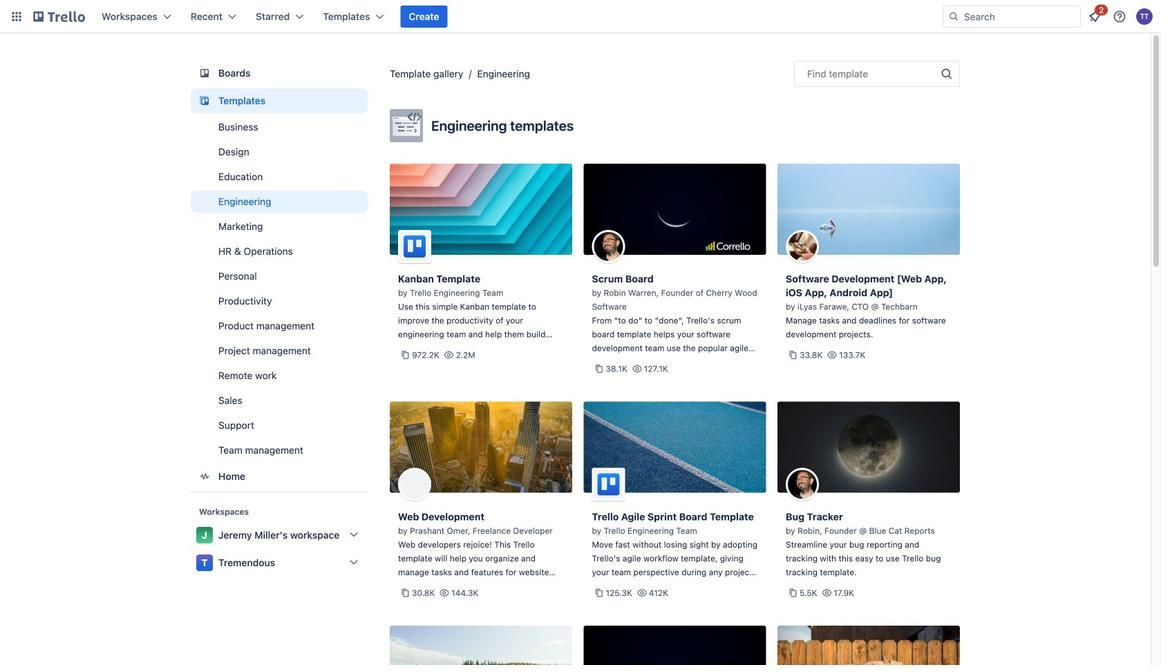 Task type: locate. For each thing, give the bounding box(es) containing it.
primary element
[[0, 0, 1161, 33]]

terry turtle (terryturtle) image
[[1136, 8, 1153, 25]]

None field
[[794, 61, 960, 87]]

engineering icon image
[[390, 109, 423, 142]]

Search field
[[959, 7, 1080, 26]]

home image
[[196, 469, 213, 485]]

robin warren, founder of cherry wood software image
[[592, 230, 625, 263]]



Task type: vqa. For each thing, say whether or not it's contained in the screenshot.
Add a card button to the right
no



Task type: describe. For each thing, give the bounding box(es) containing it.
robin, founder @ blue cat reports image
[[786, 468, 819, 501]]

ilyas farawe, cto @ techbarn image
[[786, 230, 819, 263]]

2 notifications image
[[1087, 8, 1103, 25]]

trello engineering team image
[[398, 230, 431, 263]]

open information menu image
[[1113, 10, 1127, 24]]

template board image
[[196, 93, 213, 109]]

board image
[[196, 65, 213, 82]]

search image
[[948, 11, 959, 22]]

trello engineering team image
[[592, 468, 625, 501]]

prashant omer, freelance developer image
[[398, 468, 431, 501]]

back to home image
[[33, 6, 85, 28]]



